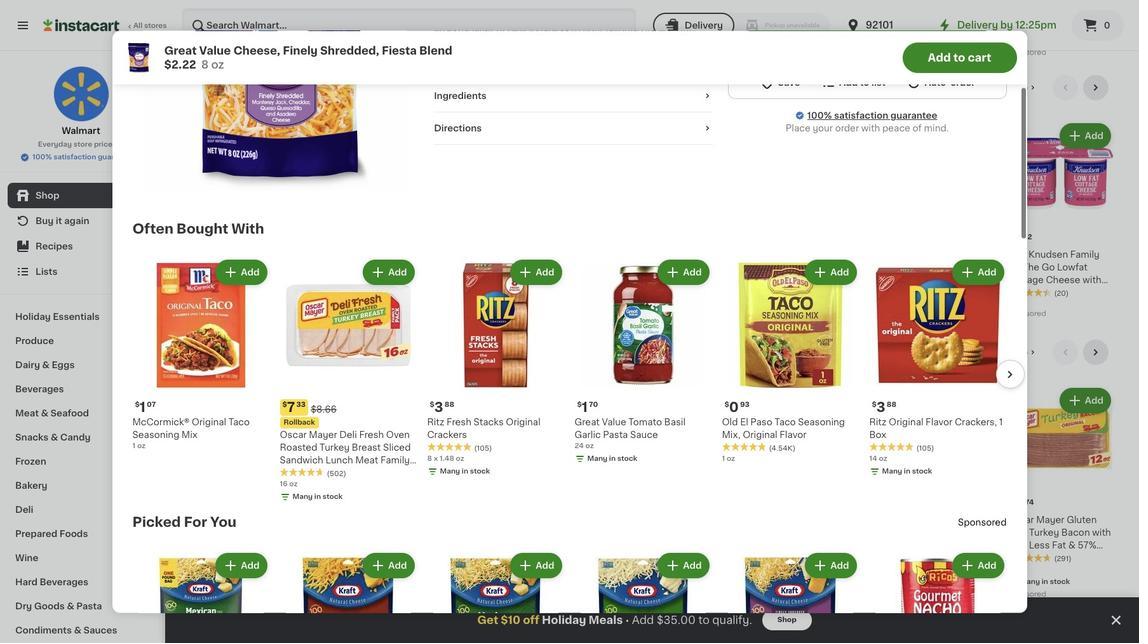Task type: vqa. For each thing, say whether or not it's contained in the screenshot.
the topmost orders
no



Task type: locate. For each thing, give the bounding box(es) containing it.
oscar for oscar mayer deli fresh oven roasted turkey breast sliced sandwich lunch meat family size
[[280, 431, 307, 440]]

1 horizontal spatial (105)
[[917, 446, 935, 453]]

0 vertical spatial mayer
[[309, 431, 337, 440]]

flavor left crackers,
[[926, 418, 953, 427]]

style for ★★★★★
[[605, 251, 628, 260]]

2 monterey from the left
[[891, 263, 934, 272]]

many in stock
[[437, 24, 487, 31], [203, 37, 254, 44], [320, 37, 370, 44], [787, 37, 837, 44], [904, 37, 954, 44], [1021, 37, 1071, 44], [203, 301, 254, 308], [437, 301, 487, 308], [670, 301, 720, 308], [787, 301, 837, 308], [904, 301, 954, 308], [320, 314, 370, 321], [588, 456, 638, 463], [440, 469, 490, 475], [883, 469, 933, 475], [293, 494, 343, 501], [437, 554, 487, 561], [554, 554, 604, 561]]

seasoning inside the old el paso taco seasoning mix, original flavor
[[799, 418, 845, 427]]

0 horizontal spatial flavor
[[780, 431, 807, 440]]

product group containing ★★★★★
[[1008, 0, 1114, 60]]

breast inside "oscar mayer deli fresh oven roasted turkey breast sliced sandwich lunch meat family size"
[[352, 444, 381, 453]]

$ 3 88 up crackers
[[430, 401, 455, 414]]

1 88 from the left
[[445, 402, 455, 409]]

58%
[[1008, 542, 1027, 551]]

(105) down ritz original flavor crackers, 1 box
[[917, 446, 935, 453]]

prices
[[94, 141, 117, 148]]

1 vertical spatial boneless
[[191, 562, 232, 571]]

0 vertical spatial 12
[[1025, 234, 1033, 241]]

2 view from the top
[[968, 349, 990, 357]]

1 horizontal spatial shop
[[778, 617, 797, 624]]

sliced for monterey
[[916, 276, 944, 285]]

package down '(22)'
[[709, 577, 739, 584]]

breast inside "foster farms fresh & natural 3 boneless & skinless chicken breast fillets"
[[891, 554, 920, 563]]

farms for no
[[688, 516, 716, 525]]

1 view all (50+) from the top
[[968, 83, 1029, 92]]

(104) left 92101
[[821, 14, 839, 21]]

chicken down pound
[[234, 562, 271, 571]]

0 horizontal spatial sliced
[[383, 444, 411, 453]]

great for great value cheese, finely shredded, mozzarella 8 oz
[[774, 251, 799, 260]]

1 kraft from the left
[[307, 251, 329, 260]]

/pkg inside /pkg (est.) $12.98
[[225, 498, 248, 509]]

$ inside $ 0 93
[[725, 402, 730, 409]]

product group
[[1008, 0, 1114, 60], [191, 121, 297, 312], [307, 121, 414, 325], [424, 121, 531, 312], [541, 121, 647, 321], [658, 121, 764, 323], [774, 121, 881, 312], [891, 121, 998, 312], [1008, 121, 1114, 321], [133, 257, 270, 452], [280, 257, 417, 505], [428, 257, 565, 480], [575, 257, 712, 467], [722, 257, 860, 465], [870, 257, 1007, 480], [191, 386, 297, 593], [424, 386, 531, 565], [541, 386, 647, 577], [658, 386, 764, 585], [774, 386, 881, 563], [1008, 386, 1114, 602], [133, 551, 270, 644], [280, 551, 417, 644], [428, 551, 565, 644], [575, 551, 712, 644], [722, 551, 860, 644], [870, 551, 1007, 644]]

foster up skinless
[[891, 516, 920, 525]]

1 vertical spatial view all (50+) button
[[963, 340, 1043, 366]]

with up 57%
[[1093, 529, 1112, 538]]

0 horizontal spatial (438)
[[588, 14, 607, 21]]

mayer up fat
[[1037, 516, 1065, 525]]

with down lowfat
[[1083, 276, 1102, 285]]

sliced inside 'great value colby & monterey jack deli style sliced cheese 7.5 oz'
[[916, 276, 944, 285]]

1 (est.) from the left
[[250, 498, 277, 509]]

2 (50+) from the top
[[1004, 349, 1029, 357]]

mayer down $8.66
[[309, 431, 337, 440]]

freshness for breast
[[307, 516, 353, 525]]

& inside 'great value colby & monterey jack deli style sliced cheese 7.5 oz'
[[974, 251, 981, 260]]

1 vertical spatial turkey
[[1030, 529, 1060, 538]]

2 left 22 at the left top
[[198, 234, 207, 247]]

with
[[862, 124, 881, 133], [1083, 276, 1102, 285], [1093, 529, 1112, 538]]

add to list
[[840, 79, 886, 87]]

2 horizontal spatial shredded
[[658, 314, 701, 323]]

2 /pkg from the left
[[342, 498, 365, 509]]

view all (50+) down 2%
[[968, 349, 1029, 357]]

$ inside $ 1 70
[[578, 402, 582, 409]]

0 horizontal spatial x
[[197, 24, 201, 31]]

finely down 2 22
[[191, 263, 218, 272]]

3 inside "foster farms fresh & natural 3 boneless & skinless chicken breast fillets"
[[926, 529, 931, 538]]

original
[[192, 418, 226, 427], [506, 418, 541, 427], [889, 418, 924, 427], [743, 431, 778, 440]]

view for cheese
[[968, 83, 990, 92]]

ritz
[[428, 418, 445, 427], [870, 418, 887, 427]]

0 vertical spatial flavor
[[926, 418, 953, 427]]

delivery by 12:25pm link
[[937, 18, 1057, 33]]

boneless for 4.7
[[191, 562, 232, 571]]

about inside freshness guaranteed chicken breast tenderloins $3.94 / lb about 2.8 lb / package
[[307, 564, 329, 571]]

with down 100% satisfaction guarantee 'link'
[[862, 124, 881, 133]]

/ right 2.19
[[704, 577, 707, 584]]

great inside great value cheese, finely shredded, fiesta blend 8 oz
[[191, 251, 216, 260]]

2 (est.) from the left
[[368, 498, 395, 509]]

about down $2.67
[[191, 584, 212, 591]]

(104) right by
[[1055, 14, 1073, 21]]

2 all from the top
[[992, 349, 1002, 357]]

0 horizontal spatial rollback
[[195, 525, 226, 532]]

shredded, inside great value cheese, finely shredded, fiesta blend $2.22 8 oz
[[320, 45, 379, 55]]

1 ritz from the left
[[428, 418, 445, 427]]

2 $ 3 88 from the left
[[872, 401, 897, 414]]

guaranteed inside freshness guaranteed fresh chicken drumsticks 5 lb
[[823, 516, 875, 525]]

foods
[[60, 530, 88, 539]]

0 vertical spatial fiesta
[[382, 45, 417, 55]]

2 vertical spatial fiesta
[[268, 263, 295, 272]]

2 vertical spatial with
[[1093, 529, 1112, 538]]

old el paso taco seasoning mix, original flavor
[[722, 418, 845, 440]]

0 horizontal spatial oscar
[[280, 431, 307, 440]]

oscar inside "oscar mayer deli fresh oven roasted turkey breast sliced sandwich lunch meat family size"
[[280, 431, 307, 440]]

1 (105) from the left
[[475, 446, 492, 453]]

1 horizontal spatial holiday
[[542, 616, 587, 626]]

2 (105) from the left
[[917, 446, 935, 453]]

four for ★★★★★
[[541, 263, 561, 272]]

1 horizontal spatial add to cart
[[928, 52, 992, 62]]

1 vertical spatial meat
[[356, 456, 379, 465]]

2 four from the left
[[541, 263, 561, 272]]

8
[[201, 59, 209, 69], [191, 288, 195, 295], [774, 288, 779, 295], [307, 301, 312, 308], [428, 456, 432, 463]]

picked
[[133, 516, 181, 530]]

rollback
[[284, 420, 315, 427], [195, 525, 226, 532]]

$ 7 33
[[283, 401, 306, 414]]

$2.84
[[658, 566, 678, 573]]

finely for 8
[[191, 263, 218, 272]]

0 horizontal spatial family
[[227, 575, 256, 584]]

about down $2.84
[[658, 577, 679, 584]]

kraft for (1.03k)
[[424, 251, 446, 260]]

0 horizontal spatial 88
[[445, 402, 455, 409]]

foster for foster farms fresh & natural no antibiotics chicken thighs
[[658, 516, 686, 525]]

natural left no
[[658, 529, 690, 538]]

1 natural from the left
[[658, 529, 690, 538]]

2 23 oz from the left
[[891, 24, 910, 31]]

cheese inside 'great value colby & monterey jack deli style sliced cheese 7.5 oz'
[[946, 276, 981, 285]]

snacks
[[15, 434, 49, 442]]

0 vertical spatial 100% satisfaction guarantee
[[808, 111, 938, 120]]

ritz up box
[[870, 418, 887, 427]]

None search field
[[182, 8, 637, 43]]

value left tomato
[[602, 418, 627, 427]]

x right 4
[[197, 24, 201, 31]]

0 horizontal spatial satisfaction
[[53, 154, 96, 161]]

$ up box
[[872, 402, 877, 409]]

pasta right garlic
[[603, 431, 628, 440]]

value for queso
[[685, 251, 709, 260]]

great inside great value tomato basil garlic pasta sauce 24 oz
[[575, 418, 600, 427]]

1 four from the left
[[307, 263, 327, 272]]

$ up crackers
[[430, 402, 435, 409]]

2 natural from the left
[[891, 529, 923, 538]]

2 mexican from the left
[[565, 251, 603, 260]]

place your order with peace of mind.
[[786, 124, 949, 133]]

3 up box
[[877, 401, 886, 414]]

add to cart up auto-order
[[928, 52, 992, 62]]

2 vertical spatial breast
[[891, 554, 920, 563]]

finely for oz
[[774, 263, 801, 272]]

value inside 'great value colby & monterey jack deli style sliced cheese 7.5 oz'
[[918, 251, 943, 260]]

about down $4.97
[[891, 577, 912, 584]]

freshness up drumsticks
[[774, 516, 820, 525]]

ritz for ritz fresh stacks original crackers
[[428, 418, 445, 427]]

value for oz
[[802, 251, 826, 260]]

1 horizontal spatial (est.)
[[368, 498, 395, 509]]

value inside great value cheese, finely shredded, fiesta blend 8 oz
[[218, 251, 242, 260]]

1 horizontal spatial taco
[[775, 418, 796, 427]]

(291)
[[1055, 556, 1072, 563]]

cart down delivery by 12:25pm link
[[968, 52, 992, 62]]

breast up $4.97
[[891, 554, 920, 563]]

deli down colby
[[960, 263, 978, 272]]

boneless
[[934, 529, 975, 538], [191, 562, 232, 571]]

0 horizontal spatial shredded
[[307, 276, 351, 285]]

1 vertical spatial 0
[[730, 401, 739, 414]]

x inside item carousel region
[[434, 456, 438, 463]]

0 horizontal spatial ritz
[[428, 418, 445, 427]]

meat inside "oscar mayer deli fresh oven roasted turkey breast sliced sandwich lunch meat family size"
[[356, 456, 379, 465]]

satisfaction down the everyday store prices
[[53, 154, 96, 161]]

kraft mexican style four cheese blend shredded cheese for (611)
[[307, 251, 394, 285]]

view all (50+) button for cheese
[[963, 75, 1043, 100]]

auto-order
[[925, 79, 976, 87]]

deli link
[[8, 498, 154, 523]]

1 view from the top
[[968, 83, 990, 92]]

foster for foster farms fresh & natural 3 boneless & skinless chicken breast fillets
[[891, 516, 920, 525]]

to
[[862, 42, 874, 52], [954, 52, 966, 62], [860, 79, 870, 87], [206, 549, 215, 558], [699, 616, 710, 626]]

$2.84 / lb about 2.19 lb / package
[[658, 566, 739, 584]]

meat up snacks
[[15, 409, 39, 418]]

great for great value cheese, finely shredded, fiesta blend $2.22 8 oz
[[164, 45, 197, 55]]

lists link
[[8, 259, 154, 285]]

item carousel region
[[191, 75, 1114, 330], [115, 252, 1025, 510], [191, 340, 1114, 607]]

0 vertical spatial family
[[1071, 251, 1100, 260]]

fiesta inside great value cheese, finely shredded, fiesta blend 8 oz
[[268, 263, 295, 272]]

bakery
[[15, 482, 47, 491]]

guarantee up the of
[[891, 111, 938, 120]]

1 horizontal spatial pasta
[[603, 431, 628, 440]]

0 horizontal spatial 23
[[541, 24, 550, 31]]

rollback up 4.7
[[195, 525, 226, 532]]

& right fat
[[1069, 542, 1076, 551]]

finely for $2.22
[[283, 45, 318, 55]]

$8.66
[[311, 406, 337, 414]]

2 23 from the left
[[891, 24, 900, 31]]

42.72 oz
[[424, 11, 454, 18]]

holiday up "produce"
[[15, 313, 51, 322]]

(104)
[[821, 14, 839, 21], [1055, 14, 1073, 21]]

2 (438) from the left
[[938, 14, 957, 21]]

mayer inside "oscar mayer gluten free turkey bacon with 58% less fat & 57% less sodium"
[[1037, 516, 1065, 525]]

view all (50+) button for poultry
[[963, 340, 1043, 366]]

add inside button
[[840, 79, 858, 87]]

farms inside "foster farms fresh & natural 3 boneless & skinless chicken breast fillets"
[[922, 516, 949, 525]]

turkey inside "oscar mayer gluten free turkey bacon with 58% less fat & 57% less sodium"
[[1030, 529, 1060, 538]]

pasta up condiments & sauces link
[[76, 603, 102, 612]]

deli up lunch
[[340, 431, 357, 440]]

0 horizontal spatial mexican
[[332, 251, 369, 260]]

with inside r.w. knudsen family on the go lowfat cottage cheese with 2% milkfat
[[1083, 276, 1102, 285]]

2 kraft mexican style four cheese blend shredded cheese from the left
[[541, 251, 628, 285]]

ritz inside ritz fresh stacks original crackers
[[428, 418, 445, 427]]

24
[[575, 443, 584, 450]]

kraft for ★★★★★
[[541, 251, 563, 260]]

/ right 4.37
[[239, 584, 242, 591]]

product group containing 7
[[280, 257, 417, 505]]

2 18 ct from the left
[[1008, 24, 1025, 31]]

guaranteed for freshness guaranteed fresh chicken drumsticks 5 lb
[[823, 516, 875, 525]]

ritz up crackers
[[428, 418, 445, 427]]

great up mozzarella
[[774, 251, 799, 260]]

value inside great value cheese, finely shredded, mozzarella 8 oz
[[802, 251, 826, 260]]

0 horizontal spatial 18 ct
[[774, 24, 791, 31]]

sliced for oven
[[383, 444, 411, 453]]

value inside great value cheese, finely shredded, fiesta blend $2.22 8 oz
[[199, 45, 231, 55]]

2 horizontal spatial family
[[1071, 251, 1100, 260]]

x left 1.48
[[434, 456, 438, 463]]

chicken
[[307, 529, 344, 538], [801, 529, 838, 538], [658, 542, 694, 551], [930, 542, 967, 551], [234, 562, 271, 571]]

monterey inside great value fiesta blend monterey jack, cheddar, queso quesadilla and asadero finely shredded cheese
[[686, 263, 729, 272]]

x for 2
[[197, 24, 201, 31]]

$ 3 88 for original
[[872, 401, 897, 414]]

1 foster from the left
[[658, 516, 686, 525]]

$12.98
[[225, 511, 254, 520]]

freshness for chicken
[[774, 516, 820, 525]]

beverages
[[15, 385, 64, 394], [40, 578, 88, 587]]

12:25pm
[[1016, 20, 1057, 30]]

monterey for style
[[891, 263, 934, 272]]

1 horizontal spatial 0
[[1105, 21, 1111, 30]]

shredded, down the (5.1k) at the left of page
[[320, 45, 379, 55]]

1 /pkg from the left
[[225, 498, 248, 509]]

guarantee inside 'button'
[[98, 154, 135, 161]]

fresh for foster farms fresh & natural 3 boneless & skinless chicken breast fillets
[[951, 516, 976, 525]]

1 vertical spatial x
[[434, 456, 438, 463]]

1 vertical spatial all
[[992, 349, 1002, 357]]

1 horizontal spatial many in stock button
[[541, 386, 647, 565]]

style
[[371, 251, 394, 260], [605, 251, 628, 260], [891, 276, 914, 285]]

0 horizontal spatial (105)
[[475, 446, 492, 453]]

fresh
[[447, 418, 472, 427], [359, 431, 384, 440], [718, 516, 743, 525], [951, 516, 976, 525], [774, 529, 799, 538]]

1 horizontal spatial guarantee
[[891, 111, 938, 120]]

2 horizontal spatial freshness
[[774, 516, 820, 525]]

1 vertical spatial flavor
[[780, 431, 807, 440]]

shredded, up mozzarella
[[803, 263, 849, 272]]

2 22
[[198, 234, 217, 247]]

0 vertical spatial rollback
[[284, 420, 315, 427]]

1 (50+) from the top
[[1004, 83, 1029, 92]]

0 horizontal spatial 12
[[1008, 566, 1015, 573]]

cheese, for 8
[[234, 45, 280, 55]]

view all (50+) right auto-
[[968, 83, 1029, 92]]

great value fiesta blend monterey jack, cheddar, queso quesadilla and asadero finely shredded cheese
[[658, 251, 755, 323]]

foster farms fresh & natural no antibiotics chicken thighs
[[658, 516, 755, 551]]

/pkg up $12.98
[[225, 498, 248, 509]]

chicken up tenderloins
[[307, 529, 344, 538]]

package right 2.8
[[356, 564, 386, 571]]

1 horizontal spatial less
[[1030, 542, 1050, 551]]

0 horizontal spatial seasoning
[[133, 431, 179, 440]]

finely inside great value cheese, finely shredded, fiesta blend 8 oz
[[191, 263, 218, 272]]

foster up $2.84
[[658, 516, 686, 525]]

1 monterey from the left
[[686, 263, 729, 272]]

ritz for ritz original flavor crackers, 1 box
[[870, 418, 887, 427]]

freshness for to
[[191, 537, 237, 546]]

0 horizontal spatial meat
[[15, 409, 39, 418]]

lb right 2.37
[[931, 577, 937, 584]]

about for $2.84 / lb about 2.19 lb / package
[[658, 577, 679, 584]]

package inside $2.84 / lb about 2.19 lb / package
[[709, 577, 739, 584]]

1 kraft mexican style four cheese blend shredded cheese from the left
[[307, 251, 394, 285]]

1 horizontal spatial (438)
[[938, 14, 957, 21]]

1 vertical spatial family
[[381, 456, 410, 465]]

1 horizontal spatial natural
[[891, 529, 923, 538]]

tomato
[[629, 418, 662, 427]]

four
[[307, 263, 327, 272], [541, 263, 561, 272]]

2 view all (50+) from the top
[[968, 349, 1029, 357]]

keto
[[192, 220, 209, 227]]

2 many in stock button from the left
[[541, 386, 647, 565]]

1 vertical spatial shop
[[778, 617, 797, 624]]

2 view all (50+) button from the top
[[963, 340, 1043, 366]]

88 up crackers
[[445, 402, 455, 409]]

& left sauces
[[74, 627, 81, 636]]

ritz fresh stacks original crackers
[[428, 418, 541, 440]]

8 inside great value cheese, finely shredded, fiesta blend 8 oz
[[191, 288, 195, 295]]

guarantee down the prices
[[98, 154, 135, 161]]

blend inside great value cheese, finely shredded, fiesta blend 8 oz
[[191, 276, 217, 285]]

great up "cheddar,"
[[658, 251, 683, 260]]

prepared
[[15, 530, 57, 539]]

pasta inside great value tomato basil garlic pasta sauce 24 oz
[[603, 431, 628, 440]]

0 vertical spatial deli
[[960, 263, 978, 272]]

$ inside $ 7 33
[[283, 402, 287, 409]]

add to list button
[[821, 75, 886, 91]]

100% satisfaction guarantee down everyday store prices link at the left top of page
[[32, 154, 135, 161]]

pack
[[259, 575, 280, 584]]

$ for mccormick® original taco seasoning mix
[[135, 402, 140, 409]]

auto-order button
[[907, 75, 976, 91]]

holiday essentials link
[[8, 305, 154, 329]]

(est.) up $12.98
[[250, 498, 277, 509]]

2 horizontal spatial shredded,
[[803, 263, 849, 272]]

18 left 12:25pm
[[1008, 24, 1016, 31]]

boneless inside "foster farms fresh & natural 3 boneless & skinless chicken breast fillets"
[[934, 529, 975, 538]]

chicken up (19) on the bottom right
[[930, 542, 967, 551]]

0 horizontal spatial guaranteed
[[239, 537, 292, 546]]

2 farms from the left
[[922, 516, 949, 525]]

1 (438) from the left
[[588, 14, 607, 21]]

qualify.
[[713, 616, 753, 626]]

$4.97
[[891, 566, 911, 573]]

fiesta for great value cheese, finely shredded, fiesta blend $2.22 8 oz
[[382, 45, 417, 55]]

ingredients
[[434, 92, 487, 100]]

save
[[778, 79, 801, 87]]

value inside great value fiesta blend monterey jack, cheddar, queso quesadilla and asadero finely shredded cheese
[[685, 251, 709, 260]]

ct up save
[[784, 24, 791, 31]]

1 ct from the left
[[784, 24, 791, 31]]

thighs
[[696, 542, 726, 551]]

oz inside 12 oz many in stock
[[1017, 566, 1025, 573]]

dairy & eggs link
[[8, 353, 154, 378]]

$ inside $ 11 03 /pkg (est.)
[[310, 500, 315, 507]]

0 vertical spatial all
[[992, 83, 1002, 92]]

seasoning right paso
[[799, 418, 845, 427]]

package down (19) on the bottom right
[[944, 577, 974, 584]]

1 vertical spatial seasoning
[[133, 431, 179, 440]]

1 vertical spatial holiday
[[542, 616, 587, 626]]

(438)
[[588, 14, 607, 21], [938, 14, 957, 21]]

many
[[437, 24, 457, 31], [203, 37, 224, 44], [320, 37, 340, 44], [787, 37, 807, 44], [904, 37, 924, 44], [1021, 37, 1041, 44], [203, 301, 224, 308], [437, 301, 457, 308], [670, 301, 690, 308], [787, 301, 807, 308], [904, 301, 924, 308], [320, 314, 340, 321], [588, 456, 608, 463], [440, 469, 460, 475], [883, 469, 903, 475], [293, 494, 313, 501], [437, 554, 457, 561], [554, 554, 574, 561], [1021, 579, 1041, 586]]

lb up 4.37
[[217, 574, 224, 581]]

1 vertical spatial breast
[[346, 529, 375, 538]]

value down with
[[218, 251, 242, 260]]

18 up save button
[[774, 24, 782, 31]]

cart
[[876, 42, 900, 52], [968, 52, 992, 62]]

0 horizontal spatial holiday
[[15, 313, 51, 322]]

natural inside "foster farms fresh & natural 3 boneless & skinless chicken breast fillets"
[[891, 529, 923, 538]]

freshness inside freshness guaranteed 4.7 to 6.25 pound boneless chicken breasts family pack
[[191, 537, 237, 546]]

to left list
[[860, 79, 870, 87]]

$4.97 / lb about 2.37 lb / package
[[891, 566, 974, 584]]

$ left 70
[[578, 402, 582, 409]]

0 horizontal spatial less
[[1008, 554, 1029, 563]]

for
[[184, 516, 207, 530]]

delivery button
[[653, 13, 735, 38]]

0 horizontal spatial mayer
[[309, 431, 337, 440]]

seasoning inside mccormick® original taco seasoning mix 1 oz
[[133, 431, 179, 440]]

add to cart button up auto-order
[[903, 42, 1017, 72]]

3 kraft from the left
[[541, 251, 563, 260]]

x
[[197, 24, 201, 31], [434, 456, 438, 463]]

great inside great value cheese, finely shredded, mozzarella 8 oz
[[774, 251, 799, 260]]

0 vertical spatial oscar
[[280, 431, 307, 440]]

value
[[199, 45, 231, 55], [218, 251, 242, 260], [685, 251, 709, 260], [802, 251, 826, 260], [918, 251, 943, 260], [602, 418, 627, 427]]

oz inside 'great value colby & monterey jack deli style sliced cheese 7.5 oz'
[[903, 288, 911, 295]]

natural for 3
[[891, 529, 923, 538]]

add to cart
[[836, 42, 900, 52], [928, 52, 992, 62]]

view all (50+) for poultry
[[968, 349, 1029, 357]]

fiesta inside great value cheese, finely shredded, fiesta blend $2.22 8 oz
[[382, 45, 417, 55]]

100% inside 'link'
[[808, 111, 832, 120]]

sponsored badge image
[[1008, 49, 1046, 56], [1008, 311, 1046, 318], [541, 566, 579, 573], [1008, 592, 1046, 599]]

& right spo
[[978, 516, 986, 525]]

0 horizontal spatial 100%
[[32, 154, 52, 161]]

1 $ 3 88 from the left
[[430, 401, 455, 414]]

fresh inside freshness guaranteed fresh chicken drumsticks 5 lb
[[774, 529, 799, 538]]

sliced down oven
[[383, 444, 411, 453]]

to inside freshness guaranteed 4.7 to 6.25 pound boneless chicken breasts family pack
[[206, 549, 215, 558]]

0 horizontal spatial (104)
[[821, 14, 839, 21]]

1 farms from the left
[[688, 516, 716, 525]]

1 all from the top
[[992, 83, 1002, 92]]

1 horizontal spatial mayer
[[1037, 516, 1065, 525]]

0 horizontal spatial fiesta
[[268, 263, 295, 272]]

dry goods & pasta link
[[8, 595, 154, 619]]

12 down 58%
[[1008, 566, 1015, 573]]

package down pack
[[243, 584, 274, 591]]

satisfaction
[[835, 111, 889, 120], [53, 154, 96, 161]]

mexican for (611)
[[332, 251, 369, 260]]

2 taco from the left
[[775, 418, 796, 427]]

100% up your
[[808, 111, 832, 120]]

oz inside mccormick® original taco seasoning mix 1 oz
[[137, 443, 146, 450]]

1 horizontal spatial shredded
[[541, 276, 585, 285]]

1 horizontal spatial ct
[[1017, 24, 1025, 31]]

2 88 from the left
[[887, 402, 897, 409]]

$ inside $ 1 07
[[135, 402, 140, 409]]

1 horizontal spatial (104)
[[1055, 14, 1073, 21]]

natural
[[658, 529, 690, 538], [891, 529, 923, 538]]

1 mexican from the left
[[332, 251, 369, 260]]

package inside $2.67 / lb about 4.37 lb / package
[[243, 584, 274, 591]]

great value cheese, finely shredded, fiesta blend $2.22 8 oz
[[164, 45, 453, 69]]

great inside 'great value colby & monterey jack deli style sliced cheese 7.5 oz'
[[891, 251, 916, 260]]

0 vertical spatial sliced
[[916, 276, 944, 285]]

0 horizontal spatial 18
[[774, 24, 782, 31]]

0 horizontal spatial 100% satisfaction guarantee
[[32, 154, 135, 161]]

sliced down 'jack'
[[916, 276, 944, 285]]

3 up skinless
[[926, 529, 931, 538]]

view all (50+) for cheese
[[968, 83, 1029, 92]]

foster inside foster farms fresh & natural no antibiotics chicken thighs
[[658, 516, 686, 525]]

mayer for bacon
[[1037, 516, 1065, 525]]

1 horizontal spatial delivery
[[958, 20, 999, 30]]

view for poultry
[[968, 349, 990, 357]]

lb right 2.19
[[696, 577, 703, 584]]

0 vertical spatial x
[[197, 24, 201, 31]]

0 vertical spatial seasoning
[[799, 418, 845, 427]]

to right $35.00
[[699, 616, 710, 626]]

tenderloins
[[307, 542, 359, 551]]

treatment tracker modal dialog
[[165, 598, 1140, 644]]

candy
[[60, 434, 91, 442]]

r.w. knudsen family on the go lowfat cottage cheese with 2% milkfat
[[1008, 251, 1102, 298]]

2 ct from the left
[[1017, 24, 1025, 31]]

chicken up drumsticks
[[801, 529, 838, 538]]

$ left 33
[[283, 402, 287, 409]]

0 horizontal spatial foster
[[658, 516, 686, 525]]

88 for original
[[887, 402, 897, 409]]

chicken up $2.84
[[658, 542, 694, 551]]

guaranteed inside freshness guaranteed 4.7 to 6.25 pound boneless chicken breasts family pack
[[239, 537, 292, 546]]

0 horizontal spatial 0
[[730, 401, 739, 414]]

1 horizontal spatial satisfaction
[[835, 111, 889, 120]]

1 vertical spatial 100% satisfaction guarantee
[[32, 154, 135, 161]]

beverages down dairy & eggs
[[15, 385, 64, 394]]

57%
[[1078, 542, 1097, 551]]

great for great value colby & monterey jack deli style sliced cheese 7.5 oz
[[891, 251, 916, 260]]

four for (611)
[[307, 263, 327, 272]]

oscar for oscar mayer gluten free turkey bacon with 58% less fat & 57% less sodium
[[1008, 516, 1035, 525]]

recipes
[[36, 242, 73, 251]]

0 horizontal spatial farms
[[688, 516, 716, 525]]

1 horizontal spatial 12
[[1025, 234, 1033, 241]]

about inside $2.67 / lb about 4.37 lb / package
[[191, 584, 212, 591]]

1 horizontal spatial fiesta
[[382, 45, 417, 55]]

package inside $4.97 / lb about 2.37 lb / package
[[944, 577, 974, 584]]

great
[[164, 45, 197, 55], [191, 251, 216, 260], [658, 251, 683, 260], [774, 251, 799, 260], [891, 251, 916, 260], [575, 418, 600, 427]]

1 vertical spatial (50+)
[[1004, 349, 1029, 357]]

oscar up roasted
[[280, 431, 307, 440]]

flavor inside ritz original flavor crackers, 1 box
[[926, 418, 953, 427]]

2 18 from the left
[[1008, 24, 1016, 31]]

order
[[951, 79, 976, 87], [836, 124, 860, 133]]

(50+) for poultry
[[1004, 349, 1029, 357]]

great up $2.22 in the left top of the page
[[164, 45, 197, 55]]

package for $2.84 / lb about 2.19 lb / package
[[709, 577, 739, 584]]

less down 58%
[[1008, 554, 1029, 563]]

hard beverages link
[[8, 571, 154, 595]]

(5.1k)
[[354, 14, 374, 21]]

0 horizontal spatial natural
[[658, 529, 690, 538]]

1 taco from the left
[[229, 418, 250, 427]]

great inside great value cheese, finely shredded, fiesta blend $2.22 8 oz
[[164, 45, 197, 55]]

farms
[[688, 516, 716, 525], [922, 516, 949, 525]]

$ for great value tomato basil garlic pasta sauce
[[578, 402, 582, 409]]

shredded, inside great value cheese, finely shredded, fiesta blend 8 oz
[[220, 263, 266, 272]]

12 inside 12 oz many in stock
[[1008, 566, 1015, 573]]

product group containing kraft american cheese slices
[[424, 121, 531, 312]]

meat & seafood
[[15, 409, 89, 418]]

& up antibiotics
[[745, 516, 752, 525]]

family down oven
[[381, 456, 410, 465]]

/pkg right 03
[[342, 498, 365, 509]]

0 vertical spatial guarantee
[[891, 111, 938, 120]]

instacart logo image
[[43, 18, 120, 33]]

oscar up free at the bottom
[[1008, 516, 1035, 525]]

monterey inside 'great value colby & monterey jack deli style sliced cheese 7.5 oz'
[[891, 263, 934, 272]]

1 view all (50+) button from the top
[[963, 75, 1043, 100]]

finely inside great value cheese, finely shredded, mozzarella 8 oz
[[774, 263, 801, 272]]

2 ritz from the left
[[870, 418, 887, 427]]

1 vertical spatial fiesta
[[712, 251, 739, 260]]

less up the sodium
[[1030, 542, 1050, 551]]

1 vertical spatial 100%
[[32, 154, 52, 161]]

0 vertical spatial view all (50+)
[[968, 83, 1029, 92]]

monterey up queso
[[686, 263, 729, 272]]

2 kraft from the left
[[424, 251, 446, 260]]

1 horizontal spatial farms
[[922, 516, 949, 525]]

original inside mccormick® original taco seasoning mix 1 oz
[[192, 418, 226, 427]]

cheese, inside great value cheese, finely shredded, fiesta blend $2.22 8 oz
[[234, 45, 280, 55]]

kraft for (611)
[[307, 251, 329, 260]]

0 horizontal spatial guarantee
[[98, 154, 135, 161]]

your
[[813, 124, 833, 133]]

about for $4.97 / lb about 2.37 lb / package
[[891, 577, 912, 584]]

2 right 4
[[203, 24, 208, 31]]

2 foster from the left
[[891, 516, 920, 525]]

get $10 off holiday meals • add $35.00 to qualify.
[[477, 616, 753, 626]]

farms for 3
[[922, 516, 949, 525]]

1 horizontal spatial turkey
[[1030, 529, 1060, 538]]

foster
[[658, 516, 686, 525], [891, 516, 920, 525]]

freshness guaranteed chicken breast tenderloins $3.94 / lb about 2.8 lb / package
[[307, 516, 409, 571]]



Task type: describe. For each thing, give the bounding box(es) containing it.
(est.) inside $ 11 03 /pkg (est.)
[[368, 498, 395, 509]]

8 inside great value cheese, finely shredded, mozzarella 8 oz
[[774, 288, 779, 295]]

product group containing 0
[[722, 257, 860, 465]]

value for 24
[[602, 418, 627, 427]]

$7.33 original price: $8.66 element
[[280, 400, 417, 416]]

all for poultry
[[992, 349, 1002, 357]]

100% satisfaction guarantee inside 100% satisfaction guarantee 'button'
[[32, 154, 135, 161]]

value for style
[[918, 251, 943, 260]]

taco inside mccormick® original taco seasoning mix 1 oz
[[229, 418, 250, 427]]

0 inside button
[[1105, 21, 1111, 30]]

88 for fresh
[[445, 402, 455, 409]]

product group containing many in stock
[[541, 386, 647, 577]]

lb up 2.37
[[918, 566, 924, 573]]

skinless
[[891, 542, 928, 551]]

buy it again link
[[8, 209, 154, 234]]

about for $2.67 / lb about 4.37 lb / package
[[191, 584, 212, 591]]

oz inside great value cheese, finely shredded, fiesta blend $2.22 8 oz
[[211, 59, 224, 69]]

in inside 12 oz many in stock
[[1042, 579, 1049, 586]]

package for $2.67 / lb about 4.37 lb / package
[[243, 584, 274, 591]]

auto-
[[925, 79, 951, 87]]

satisfaction inside 'button'
[[53, 154, 96, 161]]

24.8 oz
[[307, 24, 334, 31]]

mozzarella
[[774, 276, 822, 285]]

satisfaction inside 'link'
[[835, 111, 889, 120]]

1 18 from the left
[[774, 24, 782, 31]]

everyday
[[38, 141, 72, 148]]

delivery for delivery by 12:25pm
[[958, 20, 999, 30]]

condiments
[[15, 627, 72, 636]]

0 horizontal spatial deli
[[15, 506, 33, 515]]

shop button
[[763, 611, 812, 631]]

$ 3 88 for fresh
[[430, 401, 455, 414]]

package for $4.97 / lb about 2.37 lb / package
[[944, 577, 974, 584]]

cottage
[[1008, 276, 1044, 285]]

original inside ritz original flavor crackers, 1 box
[[889, 418, 924, 427]]

great for great value cheese, finely shredded, fiesta blend 8 oz
[[191, 251, 216, 260]]

drumsticks
[[774, 542, 825, 551]]

4.37
[[214, 584, 229, 591]]

/ up 2.8
[[330, 554, 333, 561]]

old
[[722, 418, 738, 427]]

18 inside product group
[[1008, 24, 1016, 31]]

stock inside 12 oz many in stock
[[1051, 579, 1071, 586]]

buy it again
[[36, 217, 89, 226]]

1 (104) from the left
[[821, 14, 839, 21]]

condiments & sauces
[[15, 627, 117, 636]]

deli inside "oscar mayer deli fresh oven roasted turkey breast sliced sandwich lunch meat family size"
[[340, 431, 357, 440]]

list
[[872, 79, 886, 87]]

lb right 2.8
[[343, 564, 350, 571]]

/ right 2.8
[[352, 564, 355, 571]]

blend inside great value fiesta blend monterey jack, cheddar, queso quesadilla and asadero finely shredded cheese
[[658, 263, 683, 272]]

$10
[[501, 616, 521, 626]]

8 inside great value cheese, finely shredded, fiesta blend $2.22 8 oz
[[201, 59, 209, 69]]

$ 11 03 /pkg (est.)
[[310, 498, 395, 512]]

cheese inside r.w. knudsen family on the go lowfat cottage cheese with 2% milkfat
[[1047, 276, 1081, 285]]

lb inside freshness guaranteed fresh chicken drumsticks 5 lb
[[781, 554, 787, 561]]

ct inside product group
[[1017, 24, 1025, 31]]

dairy
[[15, 361, 40, 370]]

& left the eggs
[[42, 361, 50, 370]]

fiesta inside great value fiesta blend monterey jack, cheddar, queso quesadilla and asadero finely shredded cheese
[[712, 251, 739, 260]]

wine link
[[8, 547, 154, 571]]

0 vertical spatial shop
[[36, 191, 59, 200]]

cheese inside great value fiesta blend monterey jack, cheddar, queso quesadilla and asadero finely shredded cheese
[[704, 314, 738, 323]]

1 vertical spatial pasta
[[76, 603, 102, 612]]

$ 0 93
[[725, 401, 750, 414]]

0 vertical spatial with
[[862, 124, 881, 133]]

value for 8
[[218, 251, 242, 260]]

with inside "oscar mayer gluten free turkey bacon with 58% less fat & 57% less sodium"
[[1093, 529, 1112, 538]]

(est.) inside /pkg (est.) $12.98
[[250, 498, 277, 509]]

x for 1.48
[[434, 456, 438, 463]]

delivery by 12:25pm
[[958, 20, 1057, 30]]

frozen link
[[8, 450, 154, 474]]

1 vertical spatial order
[[836, 124, 860, 133]]

foster farms fresh & natural 3 boneless & skinless chicken breast fillets
[[891, 516, 986, 563]]

0 horizontal spatial add to cart
[[836, 42, 900, 52]]

el
[[741, 418, 749, 427]]

product group containing great value fiesta blend monterey jack, cheddar, queso quesadilla and asadero finely shredded cheese
[[658, 121, 764, 323]]

/ up 4.37
[[212, 574, 215, 581]]

mayer for roasted
[[309, 431, 337, 440]]

box
[[870, 431, 887, 440]]

1 down mix,
[[722, 456, 725, 463]]

shop inside "button"
[[778, 617, 797, 624]]

lunch
[[326, 456, 353, 465]]

& inside foster farms fresh & natural no antibiotics chicken thighs
[[745, 516, 752, 525]]

walmart logo image
[[53, 66, 109, 122]]

package inside freshness guaranteed chicken breast tenderloins $3.94 / lb about 2.8 lb / package
[[356, 564, 386, 571]]

chicken inside "foster farms fresh & natural 3 boneless & skinless chicken breast fillets"
[[930, 542, 967, 551]]

cheese, for oz
[[245, 251, 281, 260]]

prepared foods
[[15, 530, 88, 539]]

walmart link
[[53, 66, 109, 137]]

all for cheese
[[992, 83, 1002, 92]]

8 oz
[[307, 301, 322, 308]]

& left seafood
[[41, 409, 48, 418]]

product group containing /pkg (est.)
[[191, 386, 297, 593]]

item carousel region containing cheese
[[191, 75, 1114, 330]]

07
[[147, 402, 156, 409]]

holiday essentials
[[15, 313, 100, 322]]

to inside get $10 off holiday meals • add $35.00 to qualify.
[[699, 616, 710, 626]]

$ 1 07
[[135, 401, 156, 414]]

/ right 2.37
[[939, 577, 942, 584]]

$2.67 / lb about 4.37 lb / package
[[191, 574, 274, 591]]

taco inside the old el paso taco seasoning mix, original flavor
[[775, 418, 796, 427]]

1 inside ritz original flavor crackers, 1 box
[[1000, 418, 1004, 427]]

product group containing 2
[[191, 121, 297, 312]]

shredded inside great value fiesta blend monterey jack, cheddar, queso quesadilla and asadero finely shredded cheese
[[658, 314, 701, 323]]

100% inside 'button'
[[32, 154, 52, 161]]

prepared foods link
[[8, 523, 154, 547]]

(105) for stacks
[[475, 446, 492, 453]]

fiesta for great value cheese, finely shredded, fiesta blend 8 oz
[[268, 263, 295, 272]]

cheese inside kraft american cheese slices
[[493, 251, 528, 260]]

beverages inside "link"
[[40, 578, 88, 587]]

monterey for queso
[[686, 263, 729, 272]]

mind.
[[925, 124, 949, 133]]

oven
[[386, 431, 410, 440]]

fresh inside "oscar mayer deli fresh oven roasted turkey breast sliced sandwich lunch meat family size"
[[359, 431, 384, 440]]

place
[[786, 124, 811, 133]]

great for great value tomato basil garlic pasta sauce 24 oz
[[575, 418, 600, 427]]

$2.22
[[164, 59, 196, 69]]

16
[[280, 481, 288, 488]]

0 vertical spatial beverages
[[15, 385, 64, 394]]

cheddar,
[[658, 276, 698, 285]]

$11.67 per package (estimated) original price: $12.98 element
[[191, 498, 297, 522]]

mix,
[[722, 431, 741, 440]]

fresh for foster farms fresh & natural no antibiotics chicken thighs
[[718, 516, 743, 525]]

chicken inside freshness guaranteed fresh chicken drumsticks 5 lb
[[801, 529, 838, 538]]

0 button
[[1072, 10, 1125, 41]]

(105) for flavor
[[917, 446, 935, 453]]

freshness guaranteed fresh chicken drumsticks 5 lb
[[774, 516, 875, 561]]

1 18 ct from the left
[[774, 24, 791, 31]]

0 vertical spatial less
[[1030, 542, 1050, 551]]

(22)
[[705, 556, 719, 563]]

family inside freshness guaranteed 4.7 to 6.25 pound boneless chicken breasts family pack
[[227, 575, 256, 584]]

& left candy
[[51, 434, 58, 442]]

rollback for $8.66
[[284, 420, 315, 427]]

lb up 2.19
[[685, 566, 692, 573]]

dairy & eggs
[[15, 361, 75, 370]]

finely inside great value fiesta blend monterey jack, cheddar, queso quesadilla and asadero finely shredded cheese
[[697, 302, 724, 310]]

wine
[[15, 554, 38, 563]]

oz inside great value cheese, finely shredded, mozzarella 8 oz
[[781, 288, 789, 295]]

order inside button
[[951, 79, 976, 87]]

guaranteed for freshness guaranteed 4.7 to 6.25 pound boneless chicken breasts family pack
[[239, 537, 292, 546]]

go
[[1042, 263, 1056, 272]]

meals
[[589, 616, 623, 626]]

1.48
[[440, 456, 454, 463]]

the
[[1023, 263, 1040, 272]]

and
[[707, 289, 725, 298]]

value for $2.22
[[199, 45, 231, 55]]

7.5
[[891, 288, 901, 295]]

mexican for ★★★★★
[[565, 251, 603, 260]]

$35.00
[[657, 616, 696, 626]]

/ up 2.37
[[913, 566, 916, 573]]

0 horizontal spatial cart
[[876, 42, 900, 52]]

stores
[[144, 22, 167, 29]]

natural for no
[[658, 529, 690, 538]]

/ up 2.19
[[680, 566, 683, 573]]

great for great value fiesta blend monterey jack, cheddar, queso quesadilla and asadero finely shredded cheese
[[658, 251, 683, 260]]

product group containing great value colby & monterey jack deli style sliced cheese
[[891, 121, 998, 312]]

5
[[774, 554, 779, 561]]

meat & seafood link
[[8, 402, 154, 426]]

shredded, for great value cheese, finely shredded, fiesta blend 8 oz
[[220, 263, 266, 272]]

$3.94
[[307, 554, 328, 561]]

original inside the old el paso taco seasoning mix, original flavor
[[743, 431, 778, 440]]

crackers,
[[955, 418, 998, 427]]

rollback for $12.98
[[195, 525, 226, 532]]

to up auto-order
[[954, 52, 966, 62]]

family inside "oscar mayer deli fresh oven roasted turkey breast sliced sandwich lunch meat family size"
[[381, 456, 410, 465]]

r.w.
[[1008, 251, 1027, 260]]

essentials
[[53, 313, 100, 322]]

$ for old el paso taco seasoning mix, original flavor
[[725, 402, 730, 409]]

& right goods
[[67, 603, 74, 612]]

kraft mexican style four cheese blend shredded cheese for ★★★★★
[[541, 251, 628, 285]]

guarantee inside 'link'
[[891, 111, 938, 120]]

buy
[[36, 217, 54, 226]]

beverages link
[[8, 378, 154, 402]]

/pkg inside $ 11 03 /pkg (est.)
[[342, 498, 365, 509]]

1 23 from the left
[[541, 24, 550, 31]]

lb up 2.8
[[335, 554, 341, 561]]

spo nsored
[[959, 519, 1007, 528]]

style inside 'great value colby & monterey jack deli style sliced cheese 7.5 oz'
[[891, 276, 914, 285]]

jack,
[[731, 263, 755, 272]]

(5.52k)
[[238, 14, 264, 21]]

american
[[448, 251, 491, 260]]

walmart
[[62, 127, 100, 135]]

1 left 07
[[140, 401, 146, 414]]

you
[[210, 516, 237, 530]]

great value colby & monterey jack deli style sliced cheese 7.5 oz
[[891, 251, 981, 295]]

chicken inside foster farms fresh & natural no antibiotics chicken thighs
[[658, 542, 694, 551]]

$11.03 per package (estimated) element
[[307, 498, 414, 514]]

delivery for delivery
[[685, 21, 723, 30]]

service type group
[[653, 13, 831, 38]]

0 vertical spatial 2
[[203, 24, 208, 31]]

family inside r.w. knudsen family on the go lowfat cottage cheese with 2% milkfat
[[1071, 251, 1100, 260]]

style for (611)
[[371, 251, 394, 260]]

basil
[[665, 418, 686, 427]]

get
[[477, 616, 499, 626]]

item carousel region containing 1
[[115, 252, 1025, 510]]

many inside 12 oz many in stock
[[1021, 579, 1041, 586]]

shredded for (611)
[[307, 276, 351, 285]]

add to cart button up add to list
[[739, 29, 996, 65]]

item carousel region containing poultry
[[191, 340, 1114, 607]]

freshness guaranteed 4.7 to 6.25 pound boneless chicken breasts family pack
[[191, 537, 292, 584]]

1 vertical spatial 2
[[198, 234, 207, 247]]

oz inside great value tomato basil garlic pasta sauce 24 oz
[[586, 443, 594, 450]]

dry
[[15, 603, 32, 612]]

eggs
[[52, 361, 75, 370]]

$ for ritz original flavor crackers, 1 box
[[872, 402, 877, 409]]

cheese, inside great value cheese, finely shredded, mozzarella 8 oz
[[828, 251, 865, 260]]

(50+) for cheese
[[1004, 83, 1029, 92]]

guaranteed for freshness guaranteed chicken breast tenderloins $3.94 / lb about 2.8 lb / package
[[356, 516, 409, 525]]

1 23 oz from the left
[[541, 24, 560, 31]]

shredded for ★★★★★
[[541, 276, 585, 285]]

deli inside 'great value colby & monterey jack deli style sliced cheese 7.5 oz'
[[960, 263, 978, 272]]

breast inside freshness guaranteed chicken breast tenderloins $3.94 / lb about 2.8 lb / package
[[346, 529, 375, 538]]

1 horizontal spatial cart
[[968, 52, 992, 62]]

3 up crackers
[[435, 401, 444, 414]]

fresh for freshness guaranteed fresh chicken drumsticks 5 lb
[[774, 529, 799, 538]]

3 up r.w.
[[1015, 234, 1024, 247]]

to down 92101
[[862, 42, 874, 52]]

blend inside great value cheese, finely shredded, fiesta blend $2.22 8 oz
[[420, 45, 453, 55]]

chicken inside freshness guaranteed chicken breast tenderloins $3.94 / lb about 2.8 lb / package
[[307, 529, 344, 538]]

2 (104) from the left
[[1055, 14, 1073, 21]]

(1.03k)
[[471, 278, 496, 285]]

shredded, for great value cheese, finely shredded, mozzarella 8 oz
[[803, 263, 849, 272]]

& down "spo nsored"
[[977, 529, 984, 538]]

& inside "oscar mayer gluten free turkey bacon with 58% less fat & 57% less sodium"
[[1069, 542, 1076, 551]]

oz inside great value cheese, finely shredded, fiesta blend 8 oz
[[197, 288, 206, 295]]

12 inside 3 12
[[1025, 234, 1033, 241]]

turkey inside "oscar mayer deli fresh oven roasted turkey breast sliced sandwich lunch meat family size"
[[320, 444, 350, 453]]

by
[[1001, 20, 1014, 30]]

mix
[[182, 431, 198, 440]]

32
[[658, 288, 667, 295]]

original inside ritz fresh stacks original crackers
[[506, 418, 541, 427]]

chicken inside freshness guaranteed 4.7 to 6.25 pound boneless chicken breasts family pack
[[234, 562, 271, 571]]

7
[[287, 401, 295, 414]]

boneless for fresh
[[934, 529, 975, 538]]

1 many in stock button from the left
[[424, 386, 531, 565]]

1 inside mccormick® original taco seasoning mix 1 oz
[[133, 443, 136, 450]]

shredded, for great value cheese, finely shredded, fiesta blend $2.22 8 oz
[[320, 45, 379, 55]]

add inside get $10 off holiday meals • add $35.00 to qualify.
[[632, 616, 654, 626]]

holiday inside get $10 off holiday meals • add $35.00 to qualify.
[[542, 616, 587, 626]]

1 vertical spatial less
[[1008, 554, 1029, 563]]

$ for ritz fresh stacks original crackers
[[430, 402, 435, 409]]

lb right 4.37
[[231, 584, 237, 591]]

flavor inside the old el paso taco seasoning mix, original flavor
[[780, 431, 807, 440]]

to inside button
[[860, 79, 870, 87]]

directions button
[[434, 122, 713, 135]]

18 ct inside product group
[[1008, 24, 1025, 31]]

ritz original flavor crackers, 1 box
[[870, 418, 1004, 440]]

it
[[56, 217, 62, 226]]

1 left 70
[[582, 401, 588, 414]]

fresh inside ritz fresh stacks original crackers
[[447, 418, 472, 427]]



